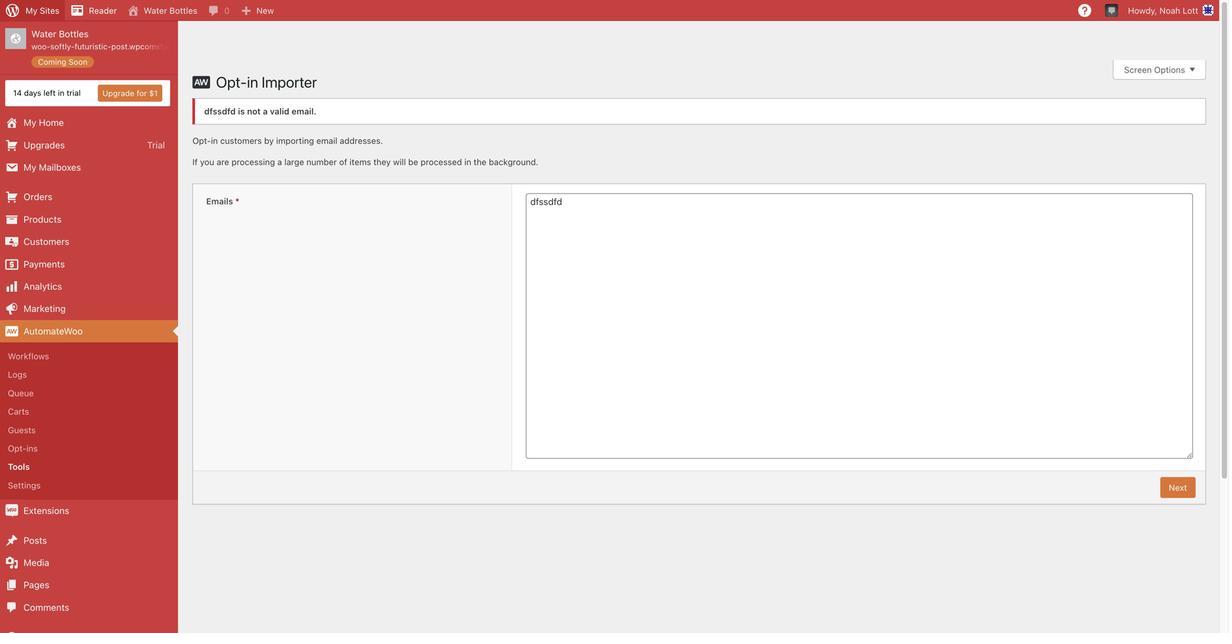 Task type: vqa. For each thing, say whether or not it's contained in the screenshot.
How in Rows per page How many rows of products should be shown per page?
no



Task type: describe. For each thing, give the bounding box(es) containing it.
email
[[316, 136, 337, 146]]

screen options button
[[1113, 60, 1207, 80]]

opt- for opt-in customers by importing email addresses.
[[192, 136, 211, 146]]

payments
[[24, 259, 65, 270]]

sites
[[40, 6, 59, 15]]

new link
[[235, 0, 279, 21]]

$1
[[149, 89, 158, 98]]

queue link
[[0, 384, 178, 403]]

opt-ins link
[[0, 440, 178, 458]]

mailboxes
[[39, 162, 81, 173]]

main menu navigation
[[0, 21, 202, 634]]

my mailboxes link
[[0, 156, 178, 179]]

options
[[1155, 65, 1186, 75]]

water bottles link
[[122, 0, 203, 21]]

0 horizontal spatial a
[[263, 106, 268, 116]]

comments
[[24, 603, 69, 613]]

email.
[[292, 106, 317, 116]]

my sites
[[26, 6, 59, 15]]

large
[[284, 157, 304, 167]]

addresses.
[[340, 136, 383, 146]]

workflows link
[[0, 347, 178, 366]]

softly-
[[50, 42, 75, 51]]

coming
[[38, 57, 66, 66]]

days
[[24, 89, 41, 98]]

14
[[13, 89, 22, 98]]

my home link
[[0, 112, 178, 134]]

processing
[[232, 157, 275, 167]]

my for my mailboxes
[[24, 162, 36, 173]]

Add one email per line... text field
[[526, 193, 1193, 459]]

if
[[192, 157, 198, 167]]

they
[[374, 157, 391, 167]]

new
[[256, 6, 274, 15]]

logs link
[[0, 366, 178, 384]]

toolbar navigation
[[0, 0, 1220, 24]]

customers link
[[0, 231, 178, 253]]

my sites link
[[0, 0, 65, 21]]

opt- for opt-ins
[[8, 444, 26, 454]]

workflows
[[8, 352, 49, 361]]

in up you on the left of page
[[211, 136, 218, 146]]

bottles for water bottles woo-softly-futuristic-post.wpcomstaging.com coming soon
[[59, 28, 89, 39]]

water bottles woo-softly-futuristic-post.wpcomstaging.com coming soon
[[31, 28, 202, 66]]

queue
[[8, 389, 34, 398]]

trial
[[67, 89, 81, 98]]

upgrade for $1 button
[[98, 85, 162, 102]]

are
[[217, 157, 229, 167]]

pages
[[24, 580, 49, 591]]

woo-
[[31, 42, 50, 51]]

*
[[235, 196, 239, 206]]

trial
[[147, 140, 165, 150]]

background.
[[489, 157, 539, 167]]

importer
[[262, 73, 317, 91]]

extensions
[[24, 506, 69, 517]]

pages link
[[0, 575, 178, 597]]

upgrade
[[102, 89, 134, 98]]

bottles for water bottles
[[170, 6, 197, 15]]

my home
[[24, 117, 64, 128]]

ins
[[26, 444, 38, 454]]

in inside navigation
[[58, 89, 64, 98]]

automatewoo
[[24, 326, 83, 337]]

opt-in customers by importing email addresses.
[[192, 136, 383, 146]]

carts link
[[0, 403, 178, 421]]

notification image
[[1107, 5, 1117, 15]]

for
[[137, 89, 147, 98]]

carts
[[8, 407, 29, 417]]

marketing
[[24, 304, 66, 314]]

by
[[264, 136, 274, 146]]

emails *
[[206, 196, 239, 206]]

14 days left in trial
[[13, 89, 81, 98]]

next button
[[1161, 477, 1196, 498]]

settings
[[8, 481, 41, 491]]



Task type: locate. For each thing, give the bounding box(es) containing it.
tools link
[[0, 458, 178, 477]]

guests
[[8, 425, 36, 435]]

of
[[339, 157, 347, 167]]

howdy, noah lott
[[1128, 6, 1199, 15]]

1 vertical spatial my
[[24, 117, 36, 128]]

water inside toolbar navigation
[[144, 6, 167, 15]]

the
[[474, 157, 487, 167]]

analytics
[[24, 281, 62, 292]]

bottles
[[170, 6, 197, 15], [59, 28, 89, 39]]

a right not
[[263, 106, 268, 116]]

opt- up tools
[[8, 444, 26, 454]]

water up post.wpcomstaging.com
[[144, 6, 167, 15]]

0 vertical spatial opt-
[[216, 73, 247, 91]]

lott
[[1183, 6, 1199, 15]]

marketing link
[[0, 298, 178, 320]]

0 vertical spatial bottles
[[170, 6, 197, 15]]

a
[[263, 106, 268, 116], [277, 157, 282, 167]]

opt- for opt-in importer
[[216, 73, 247, 91]]

you
[[200, 157, 214, 167]]

be
[[408, 157, 418, 167]]

in right left
[[58, 89, 64, 98]]

1 vertical spatial water
[[31, 28, 56, 39]]

posts link
[[0, 530, 178, 552]]

opt- inside main menu navigation
[[8, 444, 26, 454]]

analytics link
[[0, 276, 178, 298]]

2 vertical spatial opt-
[[8, 444, 26, 454]]

opt- up you on the left of page
[[192, 136, 211, 146]]

bottles inside toolbar navigation
[[170, 6, 197, 15]]

in
[[247, 73, 258, 91], [58, 89, 64, 98], [211, 136, 218, 146], [464, 157, 471, 167]]

not
[[247, 106, 261, 116]]

in left the
[[464, 157, 471, 167]]

futuristic-
[[75, 42, 111, 51]]

orders link
[[0, 186, 178, 208]]

0 horizontal spatial bottles
[[59, 28, 89, 39]]

bottles left 0 link
[[170, 6, 197, 15]]

comments link
[[0, 597, 178, 619]]

home
[[39, 117, 64, 128]]

1 horizontal spatial opt-
[[192, 136, 211, 146]]

is
[[238, 106, 245, 116]]

bottles inside water bottles woo-softly-futuristic-post.wpcomstaging.com coming soon
[[59, 28, 89, 39]]

water bottles
[[144, 6, 197, 15]]

products link
[[0, 208, 178, 231]]

payments link
[[0, 253, 178, 276]]

settings link
[[0, 477, 178, 495]]

soon
[[69, 57, 87, 66]]

my down upgrades
[[24, 162, 36, 173]]

1 horizontal spatial water
[[144, 6, 167, 15]]

0
[[224, 6, 230, 15]]

0 horizontal spatial opt-
[[8, 444, 26, 454]]

0 link
[[203, 0, 235, 21]]

products
[[24, 214, 62, 225]]

0 vertical spatial a
[[263, 106, 268, 116]]

guests link
[[0, 421, 178, 440]]

opt- up the is
[[216, 73, 247, 91]]

0 horizontal spatial water
[[31, 28, 56, 39]]

reader
[[89, 6, 117, 15]]

if you are processing a large number of items they will be processed in the background.
[[192, 157, 539, 167]]

upgrades
[[24, 140, 65, 150]]

will
[[393, 157, 406, 167]]

1 vertical spatial a
[[277, 157, 282, 167]]

customers
[[220, 136, 262, 146]]

noah
[[1160, 6, 1181, 15]]

emails
[[206, 196, 233, 206]]

my for my sites
[[26, 6, 37, 15]]

opt-in importer
[[216, 73, 317, 91]]

dfssdfd is not a valid email.
[[204, 106, 317, 116]]

water
[[144, 6, 167, 15], [31, 28, 56, 39]]

importing
[[276, 136, 314, 146]]

post.wpcomstaging.com
[[111, 42, 202, 51]]

a left the large
[[277, 157, 282, 167]]

media link
[[0, 552, 178, 575]]

0 vertical spatial my
[[26, 6, 37, 15]]

customers
[[24, 236, 69, 247]]

0 vertical spatial water
[[144, 6, 167, 15]]

extensions link
[[0, 500, 178, 523]]

tools
[[8, 462, 30, 472]]

water for water bottles
[[144, 6, 167, 15]]

orders
[[24, 192, 52, 202]]

2 horizontal spatial opt-
[[216, 73, 247, 91]]

dfssdfd
[[204, 106, 236, 116]]

next
[[1169, 483, 1188, 493]]

in up not
[[247, 73, 258, 91]]

logs
[[8, 370, 27, 380]]

valid
[[270, 106, 289, 116]]

my left home
[[24, 117, 36, 128]]

items
[[350, 157, 371, 167]]

my left sites
[[26, 6, 37, 15]]

water inside water bottles woo-softly-futuristic-post.wpcomstaging.com coming soon
[[31, 28, 56, 39]]

1 horizontal spatial a
[[277, 157, 282, 167]]

upgrade for $1
[[102, 89, 158, 98]]

automatewoo link
[[0, 320, 178, 343]]

water up the woo-
[[31, 28, 56, 39]]

posts
[[24, 535, 47, 546]]

my for my home
[[24, 117, 36, 128]]

reader link
[[65, 0, 122, 21]]

screen options
[[1125, 65, 1186, 75]]

1 horizontal spatial bottles
[[170, 6, 197, 15]]

1 vertical spatial opt-
[[192, 136, 211, 146]]

my
[[26, 6, 37, 15], [24, 117, 36, 128], [24, 162, 36, 173]]

my inside toolbar navigation
[[26, 6, 37, 15]]

my mailboxes
[[24, 162, 81, 173]]

left
[[43, 89, 56, 98]]

media
[[24, 558, 49, 569]]

water for water bottles woo-softly-futuristic-post.wpcomstaging.com coming soon
[[31, 28, 56, 39]]

bottles up the softly- in the top left of the page
[[59, 28, 89, 39]]

1 vertical spatial bottles
[[59, 28, 89, 39]]

howdy,
[[1128, 6, 1158, 15]]

processed
[[421, 157, 462, 167]]

2 vertical spatial my
[[24, 162, 36, 173]]



